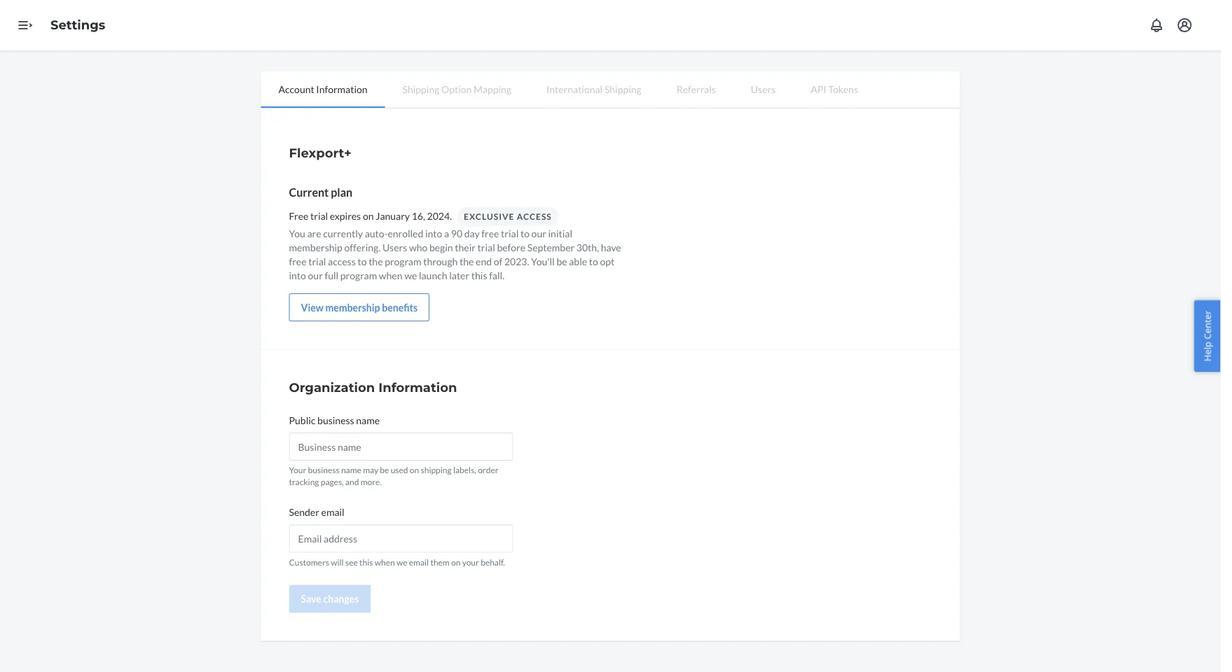 Task type: vqa. For each thing, say whether or not it's contained in the screenshot.
Shipping
yes



Task type: describe. For each thing, give the bounding box(es) containing it.
2 vertical spatial on
[[451, 557, 461, 567]]

a
[[444, 227, 449, 239]]

auto-
[[365, 227, 388, 239]]

shipping inside tab
[[403, 83, 439, 95]]

option
[[441, 83, 472, 95]]

users tab
[[733, 71, 793, 106]]

0 horizontal spatial on
[[363, 210, 374, 222]]

may
[[363, 465, 378, 475]]

trial up before
[[501, 227, 519, 239]]

30th,
[[576, 241, 599, 253]]

who
[[409, 241, 428, 253]]

0 horizontal spatial to
[[358, 255, 367, 267]]

international shipping tab
[[529, 71, 659, 106]]

free
[[289, 210, 308, 222]]

current plan
[[289, 185, 353, 199]]

and
[[345, 477, 359, 487]]

order
[[478, 465, 498, 475]]

access
[[517, 211, 552, 222]]

shipping option mapping tab
[[385, 71, 529, 106]]

1 vertical spatial email
[[409, 557, 429, 567]]

users inside tab
[[751, 83, 776, 95]]

you
[[289, 227, 305, 239]]

them
[[430, 557, 450, 567]]

0 vertical spatial free
[[482, 227, 499, 239]]

shipping option mapping
[[403, 83, 511, 95]]

view
[[301, 302, 324, 313]]

center
[[1201, 311, 1214, 340]]

2024.
[[427, 210, 452, 222]]

your
[[289, 465, 306, 475]]

before
[[497, 241, 525, 253]]

of
[[494, 255, 502, 267]]

see
[[345, 557, 358, 567]]

referrals
[[676, 83, 716, 95]]

trial up are
[[310, 210, 328, 222]]

end
[[476, 255, 492, 267]]

shipping
[[421, 465, 452, 475]]

1 vertical spatial when
[[375, 557, 395, 567]]

shipping inside tab
[[604, 83, 641, 95]]

we inside you are currently auto-enrolled into a 90 day free trial to our initial membership offering. users who begin their trial before september 30th, have free trial access to the program through the end of 2023. you'll be able to opt into our full program when we launch later this fall.
[[404, 269, 417, 281]]

flexport+
[[289, 145, 352, 160]]

tab list containing account information
[[261, 71, 960, 109]]

2 horizontal spatial to
[[589, 255, 598, 267]]

customers
[[289, 557, 329, 567]]

referrals tab
[[659, 71, 733, 106]]

business for public
[[317, 414, 354, 426]]

1 vertical spatial free
[[289, 255, 307, 267]]

users inside you are currently auto-enrolled into a 90 day free trial to our initial membership offering. users who begin their trial before september 30th, have free trial access to the program through the end of 2023. you'll be able to opt into our full program when we launch later this fall.
[[382, 241, 407, 253]]

currently
[[323, 227, 363, 239]]

1 horizontal spatial our
[[531, 227, 546, 239]]

pages,
[[321, 477, 344, 487]]

full
[[325, 269, 338, 281]]

behalf.
[[481, 557, 505, 567]]

1 horizontal spatial program
[[385, 255, 421, 267]]

expires
[[330, 210, 361, 222]]

sender
[[289, 506, 319, 518]]

organization information
[[289, 380, 457, 395]]

0 vertical spatial email
[[321, 506, 344, 518]]

account information
[[278, 83, 367, 95]]

opt
[[600, 255, 615, 267]]

launch
[[419, 269, 447, 281]]

help center
[[1201, 311, 1214, 362]]

Business name text field
[[289, 433, 513, 461]]

0 vertical spatial into
[[425, 227, 442, 239]]

information for account information
[[316, 83, 367, 95]]

help center button
[[1194, 300, 1221, 372]]

on inside your business name may be used on shipping labels, order tracking pages, and more.
[[410, 465, 419, 475]]

will
[[331, 557, 344, 567]]

you are currently auto-enrolled into a 90 day free trial to our initial membership offering. users who begin their trial before september 30th, have free trial access to the program through the end of 2023. you'll be able to opt into our full program when we launch later this fall.
[[289, 227, 621, 281]]

initial
[[548, 227, 572, 239]]

1 horizontal spatial to
[[520, 227, 530, 239]]

january
[[376, 210, 410, 222]]

are
[[307, 227, 321, 239]]

1 the from the left
[[369, 255, 383, 267]]

information for organization information
[[379, 380, 457, 395]]

tokens
[[828, 83, 858, 95]]

name for your business name may be used on shipping labels, order tracking pages, and more.
[[341, 465, 361, 475]]

your
[[462, 557, 479, 567]]

when inside you are currently auto-enrolled into a 90 day free trial to our initial membership offering. users who begin their trial before september 30th, have free trial access to the program through the end of 2023. you'll be able to opt into our full program when we launch later this fall.
[[379, 269, 402, 281]]

2023.
[[504, 255, 529, 267]]

membership inside button
[[325, 302, 380, 313]]

exclusive
[[464, 211, 515, 222]]

current
[[289, 185, 329, 199]]

1 vertical spatial we
[[396, 557, 407, 567]]

be inside you are currently auto-enrolled into a 90 day free trial to our initial membership offering. users who begin their trial before september 30th, have free trial access to the program through the end of 2023. you'll be able to opt into our full program when we launch later this fall.
[[557, 255, 567, 267]]



Task type: locate. For each thing, give the bounding box(es) containing it.
public business name
[[289, 414, 380, 426]]

tracking
[[289, 477, 319, 487]]

help
[[1201, 342, 1214, 362]]

when down email address text box
[[375, 557, 395, 567]]

1 horizontal spatial free
[[482, 227, 499, 239]]

0 vertical spatial information
[[316, 83, 367, 95]]

0 vertical spatial our
[[531, 227, 546, 239]]

into
[[425, 227, 442, 239], [289, 269, 306, 281]]

into left a
[[425, 227, 442, 239]]

0 horizontal spatial into
[[289, 269, 306, 281]]

information inside tab
[[316, 83, 367, 95]]

our down access
[[531, 227, 546, 239]]

to down access
[[520, 227, 530, 239]]

0 vertical spatial on
[[363, 210, 374, 222]]

we down email address text box
[[396, 557, 407, 567]]

program down who
[[385, 255, 421, 267]]

be
[[557, 255, 567, 267], [380, 465, 389, 475]]

name down 'organization information'
[[356, 414, 380, 426]]

mapping
[[474, 83, 511, 95]]

we left launch
[[404, 269, 417, 281]]

on up auto-
[[363, 210, 374, 222]]

settings
[[50, 17, 105, 33]]

this down end
[[471, 269, 487, 281]]

name inside your business name may be used on shipping labels, order tracking pages, and more.
[[341, 465, 361, 475]]

2 the from the left
[[460, 255, 474, 267]]

1 vertical spatial information
[[379, 380, 457, 395]]

be right may in the left of the page
[[380, 465, 389, 475]]

0 horizontal spatial be
[[380, 465, 389, 475]]

membership
[[289, 241, 342, 253], [325, 302, 380, 313]]

1 horizontal spatial information
[[379, 380, 457, 395]]

1 horizontal spatial shipping
[[604, 83, 641, 95]]

0 vertical spatial business
[[317, 414, 354, 426]]

this right see
[[359, 557, 373, 567]]

1 horizontal spatial email
[[409, 557, 429, 567]]

benefits
[[382, 302, 418, 313]]

sender email
[[289, 506, 344, 518]]

settings link
[[50, 17, 105, 33]]

begin
[[429, 241, 453, 253]]

free down you
[[289, 255, 307, 267]]

view membership benefits link
[[289, 294, 429, 322]]

1 vertical spatial program
[[340, 269, 377, 281]]

email
[[321, 506, 344, 518], [409, 557, 429, 567]]

name up the 'and'
[[341, 465, 361, 475]]

be inside your business name may be used on shipping labels, order tracking pages, and more.
[[380, 465, 389, 475]]

1 vertical spatial on
[[410, 465, 419, 475]]

on
[[363, 210, 374, 222], [410, 465, 419, 475], [451, 557, 461, 567]]

into left full on the top left of the page
[[289, 269, 306, 281]]

information
[[316, 83, 367, 95], [379, 380, 457, 395]]

program
[[385, 255, 421, 267], [340, 269, 377, 281]]

membership down full on the top left of the page
[[325, 302, 380, 313]]

day
[[464, 227, 480, 239]]

1 vertical spatial users
[[382, 241, 407, 253]]

account
[[278, 83, 314, 95]]

0 horizontal spatial this
[[359, 557, 373, 567]]

1 vertical spatial be
[[380, 465, 389, 475]]

0 vertical spatial name
[[356, 414, 380, 426]]

api tokens tab
[[793, 71, 876, 106]]

program down access
[[340, 269, 377, 281]]

name
[[356, 414, 380, 426], [341, 465, 361, 475]]

0 vertical spatial be
[[557, 255, 567, 267]]

information right account
[[316, 83, 367, 95]]

international shipping
[[546, 83, 641, 95]]

on left your
[[451, 557, 461, 567]]

access
[[328, 255, 356, 267]]

save
[[301, 593, 321, 605]]

1 vertical spatial into
[[289, 269, 306, 281]]

september
[[527, 241, 575, 253]]

used
[[391, 465, 408, 475]]

1 vertical spatial business
[[308, 465, 340, 475]]

to left opt
[[589, 255, 598, 267]]

information up business name text field
[[379, 380, 457, 395]]

offering.
[[344, 241, 381, 253]]

you'll
[[531, 255, 555, 267]]

free
[[482, 227, 499, 239], [289, 255, 307, 267]]

email right sender
[[321, 506, 344, 518]]

business up pages,
[[308, 465, 340, 475]]

api tokens
[[811, 83, 858, 95]]

international
[[546, 83, 603, 95]]

on right used
[[410, 465, 419, 475]]

0 vertical spatial when
[[379, 269, 402, 281]]

our left full on the top left of the page
[[308, 269, 323, 281]]

public
[[289, 414, 316, 426]]

16,
[[412, 210, 425, 222]]

2 shipping from the left
[[604, 83, 641, 95]]

business for your
[[308, 465, 340, 475]]

1 horizontal spatial into
[[425, 227, 442, 239]]

1 horizontal spatial be
[[557, 255, 567, 267]]

your business name may be used on shipping labels, order tracking pages, and more.
[[289, 465, 498, 487]]

0 vertical spatial membership
[[289, 241, 342, 253]]

2 horizontal spatial on
[[451, 557, 461, 567]]

shipping right the international
[[604, 83, 641, 95]]

later
[[449, 269, 469, 281]]

we
[[404, 269, 417, 281], [396, 557, 407, 567]]

1 horizontal spatial on
[[410, 465, 419, 475]]

free trial expires on january 16, 2024.
[[289, 210, 452, 222]]

name for public business name
[[356, 414, 380, 426]]

0 horizontal spatial our
[[308, 269, 323, 281]]

this
[[471, 269, 487, 281], [359, 557, 373, 567]]

account information tab
[[261, 71, 385, 108]]

changes
[[323, 593, 359, 605]]

the down the offering.
[[369, 255, 383, 267]]

1 vertical spatial our
[[308, 269, 323, 281]]

0 vertical spatial this
[[471, 269, 487, 281]]

labels,
[[453, 465, 476, 475]]

view membership benefits
[[301, 302, 418, 313]]

0 vertical spatial users
[[751, 83, 776, 95]]

when
[[379, 269, 402, 281], [375, 557, 395, 567]]

save changes button
[[289, 585, 371, 613]]

shipping
[[403, 83, 439, 95], [604, 83, 641, 95]]

1 vertical spatial name
[[341, 465, 361, 475]]

1 vertical spatial this
[[359, 557, 373, 567]]

trial
[[310, 210, 328, 222], [501, 227, 519, 239], [477, 241, 495, 253], [308, 255, 326, 267]]

more.
[[361, 477, 382, 487]]

0 horizontal spatial the
[[369, 255, 383, 267]]

tab list
[[261, 71, 960, 109]]

save changes
[[301, 593, 359, 605]]

plan
[[331, 185, 353, 199]]

when up benefits
[[379, 269, 402, 281]]

trial up end
[[477, 241, 495, 253]]

free down exclusive
[[482, 227, 499, 239]]

their
[[455, 241, 476, 253]]

have
[[601, 241, 621, 253]]

0 horizontal spatial shipping
[[403, 83, 439, 95]]

to down the offering.
[[358, 255, 367, 267]]

business down "organization"
[[317, 414, 354, 426]]

business inside your business name may be used on shipping labels, order tracking pages, and more.
[[308, 465, 340, 475]]

shipping left option
[[403, 83, 439, 95]]

membership inside you are currently auto-enrolled into a 90 day free trial to our initial membership offering. users who begin their trial before september 30th, have free trial access to the program through the end of 2023. you'll be able to opt into our full program when we launch later this fall.
[[289, 241, 342, 253]]

open account menu image
[[1176, 17, 1193, 34]]

enrolled
[[388, 227, 423, 239]]

0 horizontal spatial free
[[289, 255, 307, 267]]

0 vertical spatial program
[[385, 255, 421, 267]]

be left able
[[557, 255, 567, 267]]

api
[[811, 83, 826, 95]]

0 horizontal spatial information
[[316, 83, 367, 95]]

1 horizontal spatial the
[[460, 255, 474, 267]]

membership down are
[[289, 241, 342, 253]]

this inside you are currently auto-enrolled into a 90 day free trial to our initial membership offering. users who begin their trial before september 30th, have free trial access to the program through the end of 2023. you'll be able to opt into our full program when we launch later this fall.
[[471, 269, 487, 281]]

able
[[569, 255, 587, 267]]

fall.
[[489, 269, 504, 281]]

0 horizontal spatial program
[[340, 269, 377, 281]]

organization
[[289, 380, 375, 395]]

business
[[317, 414, 354, 426], [308, 465, 340, 475]]

1 shipping from the left
[[403, 83, 439, 95]]

our
[[531, 227, 546, 239], [308, 269, 323, 281]]

1 vertical spatial membership
[[325, 302, 380, 313]]

exclusive access
[[464, 211, 552, 222]]

users left the api
[[751, 83, 776, 95]]

1 horizontal spatial users
[[751, 83, 776, 95]]

1 horizontal spatial this
[[471, 269, 487, 281]]

through
[[423, 255, 458, 267]]

email left them
[[409, 557, 429, 567]]

open notifications image
[[1148, 17, 1165, 34]]

users down enrolled
[[382, 241, 407, 253]]

trial up full on the top left of the page
[[308, 255, 326, 267]]

open navigation image
[[17, 17, 34, 34]]

0 vertical spatial we
[[404, 269, 417, 281]]

0 horizontal spatial users
[[382, 241, 407, 253]]

90
[[451, 227, 462, 239]]

0 horizontal spatial email
[[321, 506, 344, 518]]

view membership benefits button
[[289, 294, 429, 322]]

the
[[369, 255, 383, 267], [460, 255, 474, 267]]

the down their
[[460, 255, 474, 267]]

Email address text field
[[289, 525, 513, 553]]

customers will see this when we email them on your behalf.
[[289, 557, 505, 567]]



